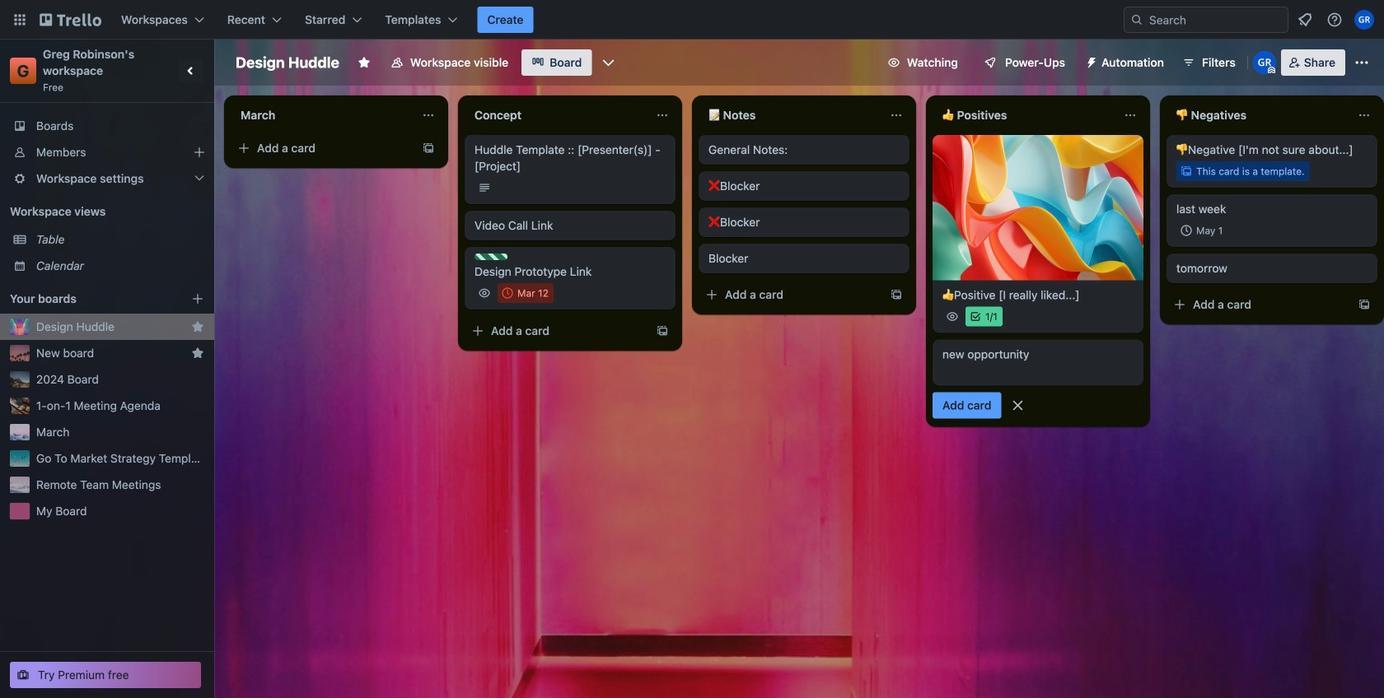 Task type: describe. For each thing, give the bounding box(es) containing it.
star or unstar board image
[[357, 56, 371, 69]]

greg robinson (gregrobinson96) image
[[1253, 51, 1276, 74]]

primary element
[[0, 0, 1384, 40]]

0 notifications image
[[1295, 10, 1315, 30]]

2 starred icon image from the top
[[191, 347, 204, 360]]

this member is an admin of this board. image
[[1268, 67, 1275, 74]]

open information menu image
[[1326, 12, 1343, 28]]

1 starred icon image from the top
[[191, 321, 204, 334]]

Enter a title for this card… text field
[[933, 340, 1144, 386]]

your boards with 8 items element
[[10, 289, 166, 309]]

0 horizontal spatial create from template… image
[[656, 325, 669, 338]]



Task type: locate. For each thing, give the bounding box(es) containing it.
search image
[[1130, 13, 1144, 26]]

create from template… image
[[890, 288, 903, 302], [1358, 298, 1371, 311], [656, 325, 669, 338]]

greg robinson (gregrobinson96) image
[[1355, 10, 1374, 30]]

create from template… image
[[422, 142, 435, 155]]

1 vertical spatial starred icon image
[[191, 347, 204, 360]]

sm image
[[1079, 49, 1102, 73]]

2 horizontal spatial create from template… image
[[1358, 298, 1371, 311]]

None text field
[[231, 102, 415, 129], [699, 102, 883, 129], [231, 102, 415, 129], [699, 102, 883, 129]]

None text field
[[465, 102, 649, 129], [933, 102, 1117, 129], [1167, 102, 1351, 129], [465, 102, 649, 129], [933, 102, 1117, 129], [1167, 102, 1351, 129]]

workspace navigation collapse icon image
[[180, 59, 203, 82]]

None checkbox
[[1177, 221, 1228, 241]]

show menu image
[[1354, 54, 1370, 71]]

cancel image
[[1010, 398, 1026, 414]]

back to home image
[[40, 7, 101, 33]]

None checkbox
[[498, 283, 554, 303]]

0 vertical spatial starred icon image
[[191, 321, 204, 334]]

add board image
[[191, 292, 204, 306]]

color: green, title: none image
[[475, 254, 508, 260]]

customize views image
[[600, 54, 617, 71]]

starred icon image
[[191, 321, 204, 334], [191, 347, 204, 360]]

Board name text field
[[227, 49, 348, 76]]

1 horizontal spatial create from template… image
[[890, 288, 903, 302]]

Search field
[[1144, 8, 1288, 31]]



Task type: vqa. For each thing, say whether or not it's contained in the screenshot.
Game to the right
no



